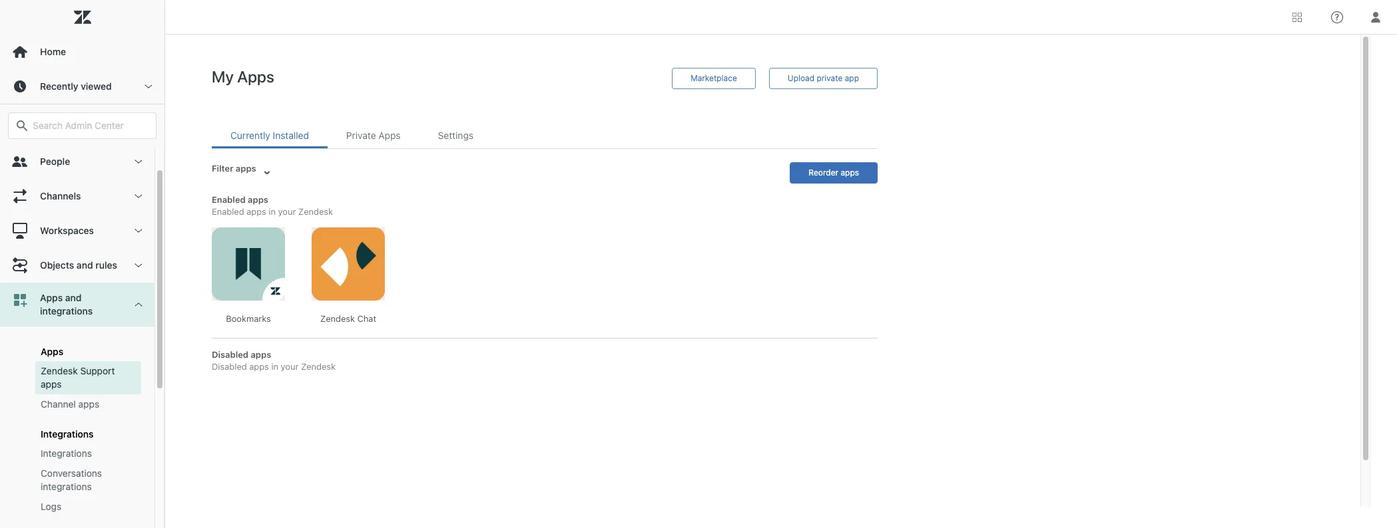 Task type: describe. For each thing, give the bounding box(es) containing it.
channels button
[[0, 179, 155, 214]]

objects and rules button
[[0, 248, 155, 283]]

apps and integrations
[[40, 292, 93, 317]]

integrations link
[[35, 444, 141, 464]]

integrations inside integrations 'link'
[[41, 448, 92, 460]]

conversations integrations link
[[35, 464, 141, 498]]

conversations integrations
[[41, 468, 102, 493]]

logs element
[[41, 501, 61, 514]]

integrations inside dropdown button
[[40, 306, 93, 317]]

zendesk support apps link
[[35, 362, 141, 395]]

and for apps
[[65, 292, 82, 304]]

channel apps element
[[41, 398, 99, 412]]

recently
[[40, 81, 78, 92]]

apps and integrations button
[[0, 283, 155, 327]]

and for objects
[[77, 260, 93, 271]]

workspaces button
[[0, 214, 155, 248]]

apps inside zendesk support apps
[[41, 379, 62, 390]]

people
[[40, 156, 70, 167]]

workspaces
[[40, 225, 94, 236]]

channel
[[41, 399, 76, 410]]

zendesk support apps element
[[41, 365, 136, 392]]

help image
[[1332, 11, 1344, 23]]

home
[[40, 46, 66, 57]]

1 integrations from the top
[[41, 429, 94, 440]]

apps inside "link"
[[78, 399, 99, 410]]

none search field inside primary element
[[1, 113, 163, 139]]

zendesk products image
[[1293, 12, 1302, 22]]



Task type: vqa. For each thing, say whether or not it's contained in the screenshot.
Workspaces dropdown button
yes



Task type: locate. For each thing, give the bounding box(es) containing it.
support
[[80, 366, 115, 377]]

and inside "apps and integrations"
[[65, 292, 82, 304]]

apps inside "apps and integrations"
[[40, 292, 63, 304]]

integrations element
[[41, 429, 94, 440], [41, 448, 92, 461]]

1 horizontal spatial apps
[[78, 399, 99, 410]]

integrations element up conversations
[[41, 448, 92, 461]]

channel apps link
[[35, 395, 141, 415]]

zendesk support apps
[[41, 366, 115, 390]]

tree containing people
[[0, 145, 165, 529]]

channels
[[40, 191, 81, 202]]

integrations up conversations
[[41, 448, 92, 460]]

apps for apps and integrations
[[40, 292, 63, 304]]

integrations up integrations 'link'
[[41, 429, 94, 440]]

1 integrations element from the top
[[41, 429, 94, 440]]

zendesk
[[41, 366, 78, 377]]

None search field
[[1, 113, 163, 139]]

apps down zendesk
[[41, 379, 62, 390]]

integrations
[[41, 429, 94, 440], [41, 448, 92, 460]]

integrations
[[40, 306, 93, 317], [41, 482, 92, 493]]

apps and integrations group
[[0, 327, 155, 529]]

viewed
[[81, 81, 112, 92]]

tree item
[[0, 283, 155, 529]]

tree
[[0, 145, 165, 529]]

objects and rules
[[40, 260, 117, 271]]

1 vertical spatial integrations
[[41, 482, 92, 493]]

primary element
[[0, 0, 165, 529]]

and
[[77, 260, 93, 271], [65, 292, 82, 304]]

1 vertical spatial integrations
[[41, 448, 92, 460]]

tree inside primary element
[[0, 145, 165, 529]]

integrations inside "conversations integrations"
[[41, 482, 92, 493]]

apps
[[40, 292, 63, 304], [41, 346, 63, 358]]

objects
[[40, 260, 74, 271]]

2 integrations element from the top
[[41, 448, 92, 461]]

and left rules
[[77, 260, 93, 271]]

logs
[[41, 502, 61, 513]]

people button
[[0, 145, 155, 179]]

apps element
[[41, 346, 63, 358]]

apps for apps element
[[41, 346, 63, 358]]

1 vertical spatial apps
[[78, 399, 99, 410]]

logs link
[[35, 498, 141, 518]]

1 vertical spatial apps
[[41, 346, 63, 358]]

apps inside apps and integrations 'group'
[[41, 346, 63, 358]]

2 integrations from the top
[[41, 448, 92, 460]]

0 vertical spatial apps
[[41, 379, 62, 390]]

tree item inside primary element
[[0, 283, 155, 529]]

0 vertical spatial apps
[[40, 292, 63, 304]]

apps down objects
[[40, 292, 63, 304]]

recently viewed
[[40, 81, 112, 92]]

apps down zendesk support apps element
[[78, 399, 99, 410]]

and inside the objects and rules dropdown button
[[77, 260, 93, 271]]

0 horizontal spatial apps
[[41, 379, 62, 390]]

0 vertical spatial and
[[77, 260, 93, 271]]

channel apps
[[41, 399, 99, 410]]

conversations integrations element
[[41, 468, 136, 494]]

rules
[[95, 260, 117, 271]]

apps
[[41, 379, 62, 390], [78, 399, 99, 410]]

1 vertical spatial and
[[65, 292, 82, 304]]

1 vertical spatial integrations element
[[41, 448, 92, 461]]

conversations
[[41, 468, 102, 480]]

apps up zendesk
[[41, 346, 63, 358]]

Search Admin Center field
[[33, 120, 148, 132]]

0 vertical spatial integrations element
[[41, 429, 94, 440]]

home button
[[0, 35, 165, 69]]

integrations element up integrations 'link'
[[41, 429, 94, 440]]

and down the objects and rules dropdown button
[[65, 292, 82, 304]]

0 vertical spatial integrations
[[41, 429, 94, 440]]

tree item containing apps and integrations
[[0, 283, 155, 529]]

integrations up apps element
[[40, 306, 93, 317]]

user menu image
[[1368, 8, 1385, 26]]

integrations down conversations
[[41, 482, 92, 493]]

0 vertical spatial integrations
[[40, 306, 93, 317]]

recently viewed button
[[0, 69, 165, 104]]

integrations element inside integrations 'link'
[[41, 448, 92, 461]]



